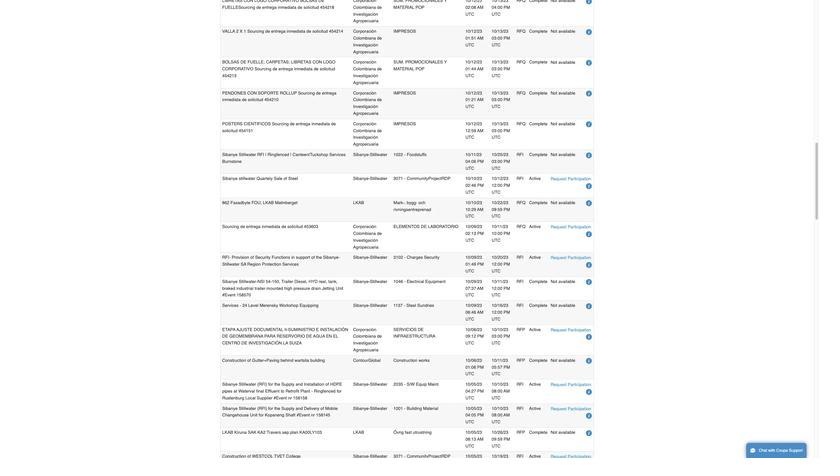 Task type: vqa. For each thing, say whether or not it's contained in the screenshot.
by
no



Task type: locate. For each thing, give the bounding box(es) containing it.
0 horizontal spatial steel
[[288, 177, 298, 181]]

y left the 10/12/23 02:08 am utc
[[444, 0, 447, 3]]

request participation
[[551, 177, 591, 182], [551, 225, 591, 230], [551, 256, 591, 261], [551, 328, 591, 333], [551, 383, 591, 388], [551, 407, 591, 412]]

3071
[[394, 177, 403, 181]]

1 vertical spatial unit
[[250, 414, 258, 418]]

10/25/23 03:00 pm utc
[[492, 152, 510, 171]]

the up effluent
[[274, 383, 280, 388]]

pm inside 10/11/23 05:57 pm utc
[[504, 365, 510, 370]]

utc down the 04:05
[[466, 420, 474, 425]]

10/10/23 up '02:46'
[[466, 177, 482, 181]]

pm right 10/12/23 01:44 am utc
[[504, 67, 510, 72]]

sibanye stillwater (rfi) for the supply and delivery of mobile changehouse unit for kopaneng shaft #event nr 158145
[[222, 407, 338, 418]]

instalación
[[320, 328, 348, 333]]

12:00 inside 10/16/23 12:00 pm utc
[[492, 310, 503, 315]]

och
[[419, 201, 426, 205]]

agropecuaria for posters cientificos sourcing de entrega inmediata de solicitud 454151
[[353, 142, 379, 147]]

4 10/13/23 from the top
[[492, 91, 508, 96]]

1 participation from the top
[[568, 177, 591, 182]]

9 not from the top
[[551, 359, 557, 364]]

local
[[245, 396, 256, 401]]

sibanye-stillwater for 2035
[[353, 383, 387, 388]]

solicitud inside bolsas de fuelle; carpetas; libretas con logo corporativo sourcing de entrega inmediata de solicitud 454213
[[320, 67, 335, 72]]

5 corporación from the top
[[353, 122, 376, 126]]

3 rfp from the top
[[517, 431, 525, 436]]

3 sibanye from the top
[[222, 280, 238, 284]]

1 sum. from the top
[[394, 0, 404, 3]]

10/12/23 inside 10/12/23 01:44 am utc
[[466, 60, 482, 65]]

con inside pendones con soporte rollup sourcing de entrega inmediata de solicitud 454210
[[247, 91, 257, 96]]

03:00 for 10/12/23 01:51 am utc
[[492, 36, 503, 41]]

1 horizontal spatial services
[[282, 262, 299, 267]]

provision
[[232, 256, 249, 260]]

10/05/23 up 04:27
[[466, 383, 482, 388]]

agropecuaria for libretas con logo corporativo bolsas de fuellesourcing de entrega inmediata de solicitud 454218
[[353, 19, 379, 23]]

10/26/23 09:59 pm utc
[[492, 431, 510, 449]]

0 vertical spatial unit
[[336, 286, 343, 291]]

2 construction from the left
[[394, 359, 418, 363]]

sourcing right the 1
[[247, 29, 264, 34]]

0 vertical spatial pop
[[416, 5, 425, 10]]

- for 2035
[[404, 383, 406, 388]]

8 available from the top
[[559, 304, 575, 309]]

02:46
[[466, 183, 476, 188]]

10/05/23 inside 10/05/23 08:13 am utc
[[466, 431, 482, 436]]

sum. for bolsas de fuelle; carpetas; libretas con logo corporativo sourcing de entrega inmediata de solicitud 454213
[[394, 60, 404, 65]]

2 vertical spatial #event
[[297, 414, 310, 418]]

3 10/13/23 from the top
[[492, 60, 508, 65]]

2 vertical spatial 10/05/23
[[466, 431, 482, 436]]

0 horizontal spatial |
[[265, 152, 266, 157]]

0 vertical spatial steel
[[288, 177, 298, 181]]

lkab kiruna sak ka2 travers sep.plan ka00ly103
[[222, 431, 322, 436]]

1 sibanye-stillwater from the top
[[353, 152, 387, 157]]

10/12/23 up the 01:51
[[466, 29, 482, 34]]

utc inside '10/12/23 01:21 am utc'
[[466, 104, 474, 109]]

10/11/23 inside 10/11/23 04:06 pm utc
[[466, 152, 482, 157]]

6 not available from the top
[[551, 201, 575, 206]]

10/13/23 inside 10/13/23 04:00 pm utc
[[492, 0, 508, 3]]

0 vertical spatial supply
[[281, 383, 295, 388]]

4 corporación colombiana de investigación agropecuaria from the top
[[353, 91, 382, 116]]

unit inside sibanye stillwater (rfi) for the supply and delivery of mobile changehouse unit for kopaneng shaft #event nr 158145
[[250, 414, 258, 418]]

10/11/23 inside "10/11/23 12:00 pm utc"
[[492, 280, 508, 284]]

ringfenced
[[268, 152, 289, 157], [314, 389, 336, 394]]

1 vertical spatial supply
[[281, 407, 295, 412]]

5 active from the top
[[529, 383, 541, 388]]

not available for 10/06/23 01:06 pm utc
[[551, 359, 575, 364]]

sourcing down fuelle;
[[255, 67, 271, 72]]

3 impresos from the top
[[394, 122, 416, 126]]

10/05/23 inside 10/05/23 04:05 pm utc
[[466, 407, 482, 412]]

sourcing down 862
[[222, 225, 239, 230]]

am right the 07:37
[[477, 286, 484, 291]]

| up quartely
[[265, 152, 266, 157]]

unit
[[336, 286, 343, 291], [250, 414, 258, 418]]

1 vertical spatial sum. promocionales y material pop
[[394, 60, 447, 72]]

09:59 for 10/26/23
[[492, 438, 503, 442]]

pendones
[[222, 91, 246, 96]]

6 agropecuaria from the top
[[353, 245, 379, 250]]

sibanye inside sibanye stillwater-nsi 54-150, trailer diesel, hyd reel, tank, braked industrial trailer mounted high pressure drain jetting unit #event 158570
[[222, 280, 238, 284]]

08:00 for 10/05/23 04:27 pm utc
[[492, 389, 503, 394]]

0 horizontal spatial corporativo
[[222, 67, 253, 72]]

10/09/23 for 01:49
[[466, 256, 482, 260]]

soporte
[[258, 91, 279, 96]]

de
[[318, 0, 324, 3], [241, 60, 246, 65], [421, 225, 427, 230], [418, 328, 424, 333], [222, 335, 228, 339], [306, 335, 312, 339], [241, 341, 247, 346]]

1 impresos from the top
[[394, 29, 416, 34]]

am inside 10/05/23 08:13 am utc
[[477, 438, 484, 442]]

10/11/23 up 05:57
[[492, 359, 508, 363]]

stillwater left 1046
[[370, 280, 387, 284]]

01:49
[[466, 262, 476, 267]]

not available for 10/12/23 01:21 am utc
[[551, 91, 575, 96]]

corporación colombiana de investigación agropecuaria for sourcing de entrega inmediata de solicitud 453603
[[353, 225, 382, 250]]

-
[[404, 152, 406, 157], [404, 177, 406, 181], [404, 256, 406, 260], [404, 280, 406, 284], [240, 304, 241, 309], [404, 304, 405, 309], [404, 383, 406, 388], [311, 389, 313, 394], [404, 407, 406, 412]]

#event down braked
[[222, 293, 236, 298]]

0 vertical spatial 08:00
[[492, 389, 503, 394]]

utc inside "10/11/23 12:00 pm utc"
[[492, 293, 501, 298]]

2 vertical spatial rfp
[[517, 431, 525, 436]]

sibanye- for sibanye stillwater-nsi 54-150, trailer diesel, hyd reel, tank, braked industrial trailer mounted high pressure drain jetting unit #event 158570
[[353, 280, 370, 284]]

available for 10/12/23 01:51 am utc
[[559, 29, 575, 34]]

09:59 inside 10/26/23 09:59 pm utc
[[492, 438, 503, 442]]

am inside the 10/12/23 02:08 am utc
[[477, 5, 484, 10]]

1 agropecuaria from the top
[[353, 19, 379, 23]]

pm up 10/16/23
[[504, 286, 510, 291]]

libretas
[[222, 0, 243, 3], [291, 60, 311, 65]]

investigación for libretas con logo corporativo bolsas de fuellesourcing de entrega inmediata de solicitud 454218
[[353, 12, 378, 17]]

10 available from the top
[[559, 431, 575, 436]]

utc down 01:06
[[466, 372, 474, 377]]

construction for construction works
[[394, 359, 418, 363]]

1 horizontal spatial security
[[424, 256, 440, 260]]

10/12/23 inside '10/12/23 01:21 am utc'
[[466, 91, 482, 96]]

libretas inside libretas con logo corporativo bolsas de fuellesourcing de entrega inmediata de solicitud 454218
[[222, 0, 243, 3]]

corporativo inside libretas con logo corporativo bolsas de fuellesourcing de entrega inmediata de solicitud 454218
[[268, 0, 299, 3]]

and inside sibanye stillwater (rfi) for the supply and delivery of mobile changehouse unit for kopaneng shaft #event nr 158145
[[296, 407, 303, 412]]

03:00 right 10/06/23 09:12 pm utc on the bottom of the page
[[492, 335, 503, 339]]

inmediata inside "posters cientificos sourcing de entrega inmediata de solicitud 454151"
[[312, 122, 330, 126]]

trailer
[[281, 280, 293, 284]]

0 horizontal spatial security
[[255, 256, 271, 260]]

am right "08:13" at right bottom
[[477, 438, 484, 442]]

agropecuaria for bolsas de fuelle; carpetas; libretas con logo corporativo sourcing de entrega inmediata de solicitud 454213
[[353, 80, 379, 85]]

1 vertical spatial impresos
[[394, 91, 416, 96]]

waterval
[[238, 389, 255, 394]]

1 vertical spatial bolsas
[[222, 60, 239, 65]]

pm down 10/16/23 12:00 pm utc
[[504, 335, 510, 339]]

03:00 right "10/12/23 01:51 am utc"
[[492, 36, 503, 41]]

logo inside libretas con logo corporativo bolsas de fuellesourcing de entrega inmediata de solicitud 454218
[[254, 0, 267, 3]]

1 10/10/23 08:00 am utc from the top
[[492, 383, 510, 401]]

ringfenced down the installation
[[314, 389, 336, 394]]

1 construction from the left
[[222, 359, 246, 363]]

request participation for 10/09/23 01:49 pm utc
[[551, 256, 591, 261]]

03:00 inside 10/25/23 03:00 pm utc
[[492, 159, 503, 164]]

0 vertical spatial 10/06/23
[[466, 328, 482, 333]]

4 active from the top
[[529, 328, 541, 333]]

3 not available from the top
[[551, 91, 575, 96]]

10/16/23
[[492, 304, 508, 309]]

rfp for 10/26/23 09:59 pm utc
[[517, 431, 525, 436]]

pm inside '10/11/23 10:00 pm utc'
[[504, 231, 510, 236]]

6 available from the top
[[559, 201, 575, 206]]

sibanye up changehouse
[[222, 407, 238, 412]]

am right 01:21
[[477, 98, 484, 102]]

07:37
[[466, 286, 476, 291]]

1 corporación from the top
[[353, 0, 376, 3]]

0 vertical spatial corporativo
[[268, 0, 299, 3]]

0 vertical spatial con
[[244, 0, 253, 3]]

10/12/23 up 01:21
[[466, 91, 482, 96]]

2 sum. promocionales y material pop from the top
[[394, 60, 447, 72]]

0 horizontal spatial nr
[[288, 396, 292, 401]]

ii-
[[284, 328, 288, 333]]

not for 10/09/23 06:46 am utc
[[551, 304, 557, 309]]

1 vertical spatial nr
[[311, 414, 315, 418]]

4 not from the top
[[551, 122, 557, 127]]

2
[[236, 29, 239, 34]]

active for 10/06/23 09:12 pm utc
[[529, 328, 541, 333]]

pm up the 10/22/23
[[504, 183, 510, 188]]

3 12:00 from the top
[[492, 286, 503, 291]]

infraestructura
[[394, 335, 435, 339]]

the
[[316, 256, 322, 260], [274, 383, 280, 388], [274, 407, 280, 412]]

- inside sibanye stillwater (rfi) for the supply and installation of hdpe pipes at  waterval final effluent to retrofit plant - ringfenced for rustenburg local supplier #event nr 158158
[[311, 389, 313, 394]]

10/10/23 inside 10/10/23 03:00 pm utc
[[492, 328, 508, 333]]

0 vertical spatial the
[[316, 256, 322, 260]]

2 03:00 from the top
[[492, 67, 503, 72]]

3 request from the top
[[551, 256, 567, 261]]

y left 10/12/23 01:44 am utc
[[444, 60, 447, 65]]

sourcing inside "posters cientificos sourcing de entrega inmediata de solicitud 454151"
[[272, 122, 289, 126]]

etapa ajuste documental ii-suministro e instalación de geomembrana para reservorio de agua en el centro de investigación la suiza
[[222, 328, 348, 346]]

2 horizontal spatial #event
[[297, 414, 310, 418]]

454213
[[222, 73, 236, 78]]

of
[[284, 177, 287, 181], [250, 256, 254, 260], [311, 256, 315, 260], [247, 359, 251, 363], [326, 383, 329, 388], [321, 407, 324, 412]]

1 colombiana from the top
[[353, 5, 376, 10]]

10 complete from the top
[[529, 431, 548, 436]]

am inside "10/12/23 01:51 am utc"
[[477, 36, 484, 41]]

5 participation from the top
[[568, 383, 591, 388]]

10/12/23 01:21 am utc
[[466, 91, 484, 109]]

available for 10/12/23 01:21 am utc
[[559, 91, 575, 96]]

3102
[[394, 256, 403, 260]]

corporación for pendones con soporte rollup sourcing de entrega inmediata de solicitud 454210
[[353, 91, 376, 96]]

request participation for 10/05/23 04:27 pm utc
[[551, 383, 591, 388]]

10/06/23 inside 10/06/23 09:12 pm utc
[[466, 328, 482, 333]]

2 vertical spatial the
[[274, 407, 280, 412]]

10/12/23 up 12:59
[[466, 122, 482, 126]]

10/06/23 for 01:06
[[466, 359, 482, 363]]

nr down the delivery
[[311, 414, 315, 418]]

7 not available from the top
[[551, 280, 575, 285]]

pm inside 10/06/23 09:12 pm utc
[[477, 335, 484, 339]]

not for 10/12/23 01:21 am utc
[[551, 91, 557, 96]]

the for delivery
[[274, 407, 280, 412]]

12:00 for 10/12/23
[[492, 183, 503, 188]]

0 vertical spatial y
[[444, 0, 447, 3]]

1 vertical spatial the
[[274, 383, 280, 388]]

0 horizontal spatial #event
[[222, 293, 236, 298]]

1 horizontal spatial ringfenced
[[314, 389, 336, 394]]

9 not available from the top
[[551, 359, 575, 364]]

7 available from the top
[[559, 280, 575, 285]]

0 horizontal spatial unit
[[250, 414, 258, 418]]

pm right 01:49
[[477, 262, 484, 267]]

5 sibanye-stillwater from the top
[[353, 304, 387, 309]]

de right elementos
[[421, 225, 427, 230]]

5 investigación from the top
[[353, 135, 378, 140]]

7 not from the top
[[551, 280, 557, 285]]

10/12/23 up 02:08
[[466, 0, 482, 3]]

12:00
[[492, 183, 503, 188], [492, 262, 503, 267], [492, 286, 503, 291], [492, 310, 503, 315]]

10/13/23 03:00 pm utc right 10/12/23 01:44 am utc
[[492, 60, 510, 78]]

logo
[[254, 0, 267, 3], [323, 60, 336, 65]]

utc inside 10/25/23 03:00 pm utc
[[492, 166, 501, 171]]

10/10/23 08:00 am utc down 10/11/23 05:57 pm utc
[[492, 383, 510, 401]]

agropecuaria for sourcing de entrega inmediata de solicitud 453603
[[353, 245, 379, 250]]

0 vertical spatial libretas
[[222, 0, 243, 3]]

1 vertical spatial logo
[[323, 60, 336, 65]]

am inside 10/09/23 07:37 am utc
[[477, 286, 484, 291]]

0 vertical spatial and
[[296, 383, 303, 388]]

utc up 10/16/23
[[492, 293, 501, 298]]

0 vertical spatial logo
[[254, 0, 267, 3]]

sum. promocionales y material pop for 02:08
[[394, 0, 447, 10]]

08:00
[[492, 389, 503, 394], [492, 414, 503, 418]]

10/12/23 inside the 10/12/23 12:59 am utc
[[466, 122, 482, 126]]

10/13/23 03:00 pm utc for 10/12/23 01:21 am utc
[[492, 91, 510, 109]]

request participation button for 10/05/23 04:27 pm utc
[[551, 382, 591, 389]]

1 vertical spatial (rfi)
[[257, 407, 267, 412]]

sum.
[[394, 0, 404, 3], [394, 60, 404, 65]]

12:00 down 10/20/23
[[492, 262, 503, 267]]

0 vertical spatial nr
[[288, 396, 292, 401]]

ringfenced up sale
[[268, 152, 289, 157]]

(rfi) down supplier
[[257, 407, 267, 412]]

sibanye-stillwater left 1046
[[353, 280, 387, 284]]

carpetas;
[[266, 60, 290, 65]]

10/25/23
[[492, 152, 508, 157]]

1 vertical spatial sum.
[[394, 60, 404, 65]]

pm down 10/26/23
[[504, 438, 510, 442]]

bolsas
[[300, 0, 317, 3], [222, 60, 239, 65]]

impresos for 10/12/23 01:51 am utc
[[394, 29, 416, 34]]

9 complete from the top
[[529, 359, 548, 363]]

construction of gutter+paving behind wartsila building
[[222, 359, 325, 363]]

3 10/09/23 from the top
[[466, 280, 482, 284]]

quartely
[[257, 177, 273, 181]]

2 sibanye-stillwater from the top
[[353, 177, 387, 181]]

10/13/23 for 10/12/23 01:51 am utc
[[492, 29, 508, 34]]

colombiana for libretas con logo corporativo bolsas de fuellesourcing de entrega inmediata de solicitud 454218
[[353, 5, 376, 10]]

4 complete from the top
[[529, 122, 548, 126]]

0 vertical spatial promocionales
[[405, 0, 443, 3]]

1 vertical spatial 10/10/23 08:00 am utc
[[492, 407, 510, 425]]

the inside sibanye stillwater (rfi) for the supply and installation of hdpe pipes at  waterval final effluent to retrofit plant - ringfenced for rustenburg local supplier #event nr 158158
[[274, 383, 280, 388]]

5 request participation from the top
[[551, 383, 591, 388]]

2 impresos from the top
[[394, 91, 416, 96]]

utc down 04:06
[[466, 166, 474, 171]]

1 horizontal spatial #event
[[274, 396, 287, 401]]

1 vertical spatial y
[[444, 60, 447, 65]]

1 vertical spatial material
[[394, 67, 415, 72]]

10/10/23 03:00 pm utc
[[492, 328, 510, 346]]

chat
[[759, 449, 767, 454]]

stillwater down the local
[[239, 407, 256, 412]]

6 sibanye-stillwater from the top
[[353, 383, 387, 388]]

3 investigación from the top
[[353, 73, 378, 78]]

for down hdpe
[[337, 389, 342, 394]]

libretas con logo corporativo bolsas de fuellesourcing de entrega inmediata de solicitud 454218
[[222, 0, 334, 10]]

6 rfq from the top
[[517, 225, 526, 230]]

1 complete from the top
[[529, 29, 548, 34]]

participation for 10/05/23 04:27 pm utc
[[568, 383, 591, 388]]

10/06/23 inside 10/06/23 01:06 pm utc
[[466, 359, 482, 363]]

10/13/23 right 10/12/23 01:44 am utc
[[492, 60, 508, 65]]

request participation for 10/10/23 02:46 pm utc
[[551, 177, 591, 182]]

7 corporación from the top
[[353, 328, 376, 333]]

0 vertical spatial 09:59
[[492, 207, 503, 212]]

1 horizontal spatial bolsas
[[300, 0, 317, 3]]

wartsila
[[295, 359, 309, 363]]

1 vertical spatial steel
[[407, 304, 416, 309]]

(rfi) up final on the bottom of the page
[[257, 383, 267, 388]]

1 horizontal spatial steel
[[407, 304, 416, 309]]

- left 24
[[240, 304, 241, 309]]

2 y from the top
[[444, 60, 447, 65]]

reel,
[[319, 280, 327, 284]]

sourcing
[[247, 29, 264, 34], [255, 67, 271, 72], [298, 91, 315, 96], [272, 122, 289, 126], [222, 225, 239, 230]]

10/12/23 inside the 10/12/23 02:08 am utc
[[466, 0, 482, 3]]

3 not from the top
[[551, 91, 557, 96]]

4 rfq from the top
[[517, 122, 526, 126]]

3 sibanye-stillwater from the top
[[353, 256, 387, 260]]

rfi for 10/05/23 04:27 pm utc
[[517, 383, 524, 388]]

inmediata up rollup
[[294, 67, 313, 72]]

2 vertical spatial services
[[222, 304, 239, 309]]

09:59 down the 10/22/23
[[492, 207, 503, 212]]

6 investigación from the top
[[353, 238, 378, 243]]

10 not available from the top
[[551, 431, 575, 436]]

6 participation from the top
[[568, 407, 591, 412]]

request participation button for 10/05/23 04:05 pm utc
[[551, 406, 591, 413]]

complete for 10/10/23 10:29 am utc
[[529, 201, 548, 205]]

09:59 inside the 10/22/23 09:59 pm utc
[[492, 207, 503, 212]]

contourglobal
[[353, 359, 381, 363]]

3 complete from the top
[[529, 91, 548, 96]]

sibanye-
[[353, 152, 370, 157], [353, 177, 370, 181], [323, 256, 340, 260], [353, 256, 370, 260], [353, 280, 370, 284], [353, 304, 370, 309], [353, 383, 370, 388], [353, 407, 370, 412]]

1 10/05/23 from the top
[[466, 383, 482, 388]]

pm right '02:46'
[[477, 183, 484, 188]]

10/11/23 04:06 pm utc
[[466, 152, 484, 171]]

10/12/23 inside '10/12/23 12:00 pm utc'
[[492, 177, 508, 181]]

sibanye-stillwater for 1137
[[353, 304, 387, 309]]

09:59 for 10/22/23
[[492, 207, 503, 212]]

the inside sibanye stillwater (rfi) for the supply and delivery of mobile changehouse unit for kopaneng shaft #event nr 158145
[[274, 407, 280, 412]]

12:00 up the 10/22/23
[[492, 183, 503, 188]]

1 horizontal spatial nr
[[311, 414, 315, 418]]

pm right the 04:05
[[477, 414, 484, 418]]

2 (rfi) from the top
[[257, 407, 267, 412]]

shaft
[[286, 414, 295, 418]]

10/12/23 down 10/25/23 03:00 pm utc
[[492, 177, 508, 181]]

corporación colombiana de investigación agropecuaria
[[353, 0, 382, 23], [353, 29, 382, 54], [353, 60, 382, 85], [353, 91, 382, 116], [353, 122, 382, 147], [353, 225, 382, 250], [353, 328, 382, 353]]

pm right 04:06
[[477, 159, 484, 164]]

862
[[222, 201, 229, 205]]

sundries
[[417, 304, 434, 309]]

agua
[[313, 335, 325, 339]]

for left kopaneng at bottom left
[[259, 414, 264, 418]]

10/05/23 up the 04:05
[[466, 407, 482, 412]]

0 vertical spatial (rfi)
[[257, 383, 267, 388]]

1 horizontal spatial unit
[[336, 286, 343, 291]]

complete for 10/12/23 12:59 am utc
[[529, 122, 548, 126]]

coupa
[[776, 449, 788, 454]]

5 request participation button from the top
[[551, 382, 591, 389]]

inmediata up valla 2 x 1 sourcing de entrega inmediata de solicitud 454214
[[278, 5, 296, 10]]

sa
[[241, 262, 246, 267]]

10/09/23 inside 10/09/23 06:46 am utc
[[466, 304, 482, 309]]

0 horizontal spatial construction
[[222, 359, 246, 363]]

7 investigación from the top
[[353, 341, 378, 346]]

of inside sibanye stillwater (rfi) for the supply and delivery of mobile changehouse unit for kopaneng shaft #event nr 158145
[[321, 407, 324, 412]]

1 supply from the top
[[281, 383, 295, 388]]

08:13
[[466, 438, 476, 442]]

am for 862 fasadbyte fou, lkab malmberget
[[477, 207, 484, 212]]

sibanye inside 'sibanye stillwater rfi | ringfenced | canteen|tuckshop services burnstone'
[[222, 152, 238, 157]]

12:00 inside "10/11/23 12:00 pm utc"
[[492, 286, 503, 291]]

(rfi) inside sibanye stillwater (rfi) for the supply and installation of hdpe pipes at  waterval final effluent to retrofit plant - ringfenced for rustenburg local supplier #event nr 158158
[[257, 383, 267, 388]]

08:00 up 10/26/23
[[492, 414, 503, 418]]

10/13/23 down 10/13/23 04:00 pm utc
[[492, 29, 508, 34]]

utc inside the 10/12/23 02:08 am utc
[[466, 12, 474, 17]]

request for 10/10/23 02:46 pm utc
[[551, 177, 567, 182]]

0 vertical spatial material
[[394, 5, 415, 10]]

2 horizontal spatial services
[[329, 152, 346, 157]]

0 vertical spatial rfp
[[517, 328, 525, 333]]

1 promocionales from the top
[[405, 0, 443, 3]]

corporación for bolsas de fuelle; carpetas; libretas con logo corporativo sourcing de entrega inmediata de solicitud 454213
[[353, 60, 376, 65]]

1 horizontal spatial libretas
[[291, 60, 311, 65]]

libretas inside bolsas de fuelle; carpetas; libretas con logo corporativo sourcing de entrega inmediata de solicitud 454213
[[291, 60, 311, 65]]

10/11/23 inside 10/11/23 05:57 pm utc
[[492, 359, 508, 363]]

sourcing right rollup
[[298, 91, 315, 96]]

2 vertical spatial con
[[247, 91, 257, 96]]

10/13/23 for 10/12/23 02:08 am utc
[[492, 0, 508, 3]]

4 request participation button from the top
[[551, 327, 591, 334]]

complete for 10/12/23 01:51 am utc
[[529, 29, 548, 34]]

0 horizontal spatial ringfenced
[[268, 152, 289, 157]]

1 rfq from the top
[[517, 29, 526, 34]]

2 corporación colombiana de investigación agropecuaria from the top
[[353, 29, 382, 54]]

corporación for etapa ajuste documental ii-suministro e instalación de geomembrana para reservorio de agua en el centro de investigación la suiza
[[353, 328, 376, 333]]

e
[[316, 328, 319, 333]]

0 vertical spatial services
[[329, 152, 346, 157]]

2 supply from the top
[[281, 407, 295, 412]]

sibanye- for sibanye stillwater (rfi) for the supply and installation of hdpe pipes at  waterval final effluent to retrofit plant - ringfenced for rustenburg local supplier #event nr 158158
[[353, 383, 370, 388]]

10/12/23 for 01:44
[[466, 60, 482, 65]]

utc inside 10/06/23 01:06 pm utc
[[466, 372, 474, 377]]

10:29
[[466, 207, 476, 212]]

logo up 'fuellesourcing'
[[254, 0, 267, 3]]

1 vertical spatial pop
[[416, 67, 425, 72]]

cientificos
[[244, 122, 271, 126]]

1 investigación from the top
[[353, 12, 378, 17]]

0 vertical spatial 10/10/23 08:00 am utc
[[492, 383, 510, 401]]

colombiana for sourcing de entrega inmediata de solicitud 453603
[[353, 231, 376, 236]]

0 vertical spatial impresos
[[394, 29, 416, 34]]

03:00 down "10/25/23"
[[492, 159, 503, 164]]

2 security from the left
[[424, 256, 440, 260]]

2 12:00 from the top
[[492, 262, 503, 267]]

support
[[789, 449, 803, 454]]

pm right 02:13 on the right of the page
[[477, 231, 484, 236]]

corporación for libretas con logo corporativo bolsas de fuellesourcing de entrega inmediata de solicitud 454218
[[353, 0, 376, 3]]

investigación for pendones con soporte rollup sourcing de entrega inmediata de solicitud 454210
[[353, 104, 378, 109]]

sum. promocionales y material pop
[[394, 0, 447, 10], [394, 60, 447, 72]]

jetting
[[322, 286, 335, 291]]

sibanye- for services - 24 level merensky workshop equipping
[[353, 304, 370, 309]]

1 vertical spatial ringfenced
[[314, 389, 336, 394]]

utc inside 10/05/23 04:05 pm utc
[[466, 420, 474, 425]]

utc inside 10/05/23 08:13 am utc
[[466, 444, 474, 449]]

utc inside 10/12/23 01:44 am utc
[[466, 73, 474, 78]]

corporación colombiana de investigación agropecuaria for libretas con logo corporativo bolsas de fuellesourcing de entrega inmediata de solicitud 454218
[[353, 0, 382, 23]]

10/09/23 06:46 am utc
[[466, 304, 484, 322]]

sibanye-stillwater left 1137 in the bottom of the page
[[353, 304, 387, 309]]

1 vertical spatial con
[[313, 60, 322, 65]]

industrial
[[236, 286, 254, 291]]

1 active from the top
[[529, 177, 541, 181]]

am inside 10/10/23 10:29 am utc
[[477, 207, 484, 212]]

10/13/23 03:00 pm utc for 10/12/23 12:59 am utc
[[492, 122, 510, 140]]

08:00 for 10/05/23 04:05 pm utc
[[492, 414, 503, 418]]

suministro
[[288, 328, 315, 333]]

available for 10/09/23 06:46 am utc
[[559, 304, 575, 309]]

1 horizontal spatial logo
[[323, 60, 336, 65]]

8 not from the top
[[551, 304, 557, 309]]

10/05/23
[[466, 383, 482, 388], [466, 407, 482, 412], [466, 431, 482, 436]]

10/09/23 up the 07:37
[[466, 280, 482, 284]]

construction for construction of gutter+paving behind wartsila building
[[222, 359, 246, 363]]

#event down the delivery
[[297, 414, 310, 418]]

of up 158145
[[321, 407, 324, 412]]

available for 10/12/23 01:44 am utc
[[559, 60, 575, 65]]

(rfi) for kopaneng
[[257, 407, 267, 412]]

5 colombiana from the top
[[353, 128, 376, 133]]

kiruna
[[234, 431, 247, 436]]

am inside 10/09/23 06:46 am utc
[[477, 310, 484, 315]]

0 vertical spatial #event
[[222, 293, 236, 298]]

corporativo inside bolsas de fuelle; carpetas; libretas con logo corporativo sourcing de entrega inmediata de solicitud 454213
[[222, 67, 253, 72]]

1 vertical spatial 10/05/23
[[466, 407, 482, 412]]

10/06/23
[[466, 328, 482, 333], [466, 359, 482, 363]]

1 horizontal spatial corporativo
[[268, 0, 299, 3]]

0 vertical spatial ringfenced
[[268, 152, 289, 157]]

10/09/23 07:37 am utc
[[466, 280, 484, 298]]

10/11/23 down 10/20/23 12:00 pm utc
[[492, 280, 508, 284]]

10/13/23 03:00 pm utc for 10/12/23 01:51 am utc
[[492, 29, 510, 47]]

3 03:00 from the top
[[492, 98, 503, 102]]

4 request participation from the top
[[551, 328, 591, 333]]

rfp right 10/10/23 03:00 pm utc
[[517, 328, 525, 333]]

pm right 01:06
[[477, 365, 484, 370]]

10/09/23 for 02:13
[[466, 225, 482, 230]]

0 horizontal spatial libretas
[[222, 0, 243, 3]]

1 vertical spatial promocionales
[[405, 60, 443, 65]]

sourcing inside bolsas de fuelle; carpetas; libretas con logo corporativo sourcing de entrega inmediata de solicitud 454213
[[255, 67, 271, 72]]

10/13/23 right the 10/12/23 12:59 am utc in the top right of the page
[[492, 122, 508, 126]]

active for 10/09/23 01:49 pm utc
[[529, 256, 541, 260]]

3 10/05/23 from the top
[[466, 431, 482, 436]]

6 not from the top
[[551, 201, 557, 206]]

1 vertical spatial 08:00
[[492, 414, 503, 418]]

5 agropecuaria from the top
[[353, 142, 379, 147]]

nr
[[288, 396, 292, 401], [311, 414, 315, 418]]

2 vertical spatial impresos
[[394, 122, 416, 126]]

0 horizontal spatial logo
[[254, 0, 267, 3]]

pm inside 10/13/23 04:00 pm utc
[[504, 5, 510, 10]]

0 vertical spatial bolsas
[[300, 0, 317, 3]]

services left 24
[[222, 304, 239, 309]]

con inside libretas con logo corporativo bolsas de fuellesourcing de entrega inmediata de solicitud 454218
[[244, 0, 253, 3]]

1 vertical spatial and
[[296, 407, 303, 412]]

sibanye up pipes
[[222, 383, 238, 388]]

1 vertical spatial libretas
[[291, 60, 311, 65]]

1 vertical spatial #event
[[274, 396, 287, 401]]

am right '06:46'
[[477, 310, 484, 315]]

pm inside 10/09/23 02:13 pm utc
[[477, 231, 484, 236]]

2 material from the top
[[394, 67, 415, 72]]

services right canteen|tuckshop
[[329, 152, 346, 157]]

active
[[529, 177, 541, 181], [529, 225, 541, 230], [529, 256, 541, 260], [529, 328, 541, 333], [529, 383, 541, 388], [529, 407, 541, 412]]

sibanye stillwater (rfi) for the supply and installation of hdpe pipes at  waterval final effluent to retrofit plant - ringfenced for rustenburg local supplier #event nr 158158
[[222, 383, 342, 401]]

pm right 09:12
[[477, 335, 484, 339]]

utc down 10/20/23
[[492, 269, 501, 274]]

2 complete from the top
[[529, 60, 548, 65]]

2 agropecuaria from the top
[[353, 49, 379, 54]]

09:59
[[492, 207, 503, 212], [492, 438, 503, 442]]

pm down 10/16/23
[[504, 310, 510, 315]]

1 horizontal spatial construction
[[394, 359, 418, 363]]

utc down 01:21
[[466, 104, 474, 109]]

available
[[559, 29, 575, 34], [559, 60, 575, 65], [559, 91, 575, 96], [559, 122, 575, 127], [559, 153, 575, 157], [559, 201, 575, 206], [559, 280, 575, 285], [559, 304, 575, 309], [559, 359, 575, 364], [559, 431, 575, 436]]

nr inside sibanye stillwater (rfi) for the supply and delivery of mobile changehouse unit for kopaneng shaft #event nr 158145
[[311, 414, 315, 418]]

promocionales
[[405, 0, 443, 3], [405, 60, 443, 65]]

promocionales for 10/12/23 02:08 am utc
[[405, 0, 443, 3]]

2 available from the top
[[559, 60, 575, 65]]

(rfi) for final
[[257, 383, 267, 388]]

material
[[423, 407, 438, 412]]

sibanye for sibanye stillwater quartely sale of steel
[[222, 177, 238, 181]]

10/05/23 for 08:13
[[466, 431, 482, 436]]

- for 3071
[[404, 177, 406, 181]]

rfi for 10/10/23 02:46 pm utc
[[517, 177, 524, 181]]

sibanye-stillwater
[[353, 152, 387, 157], [353, 177, 387, 181], [353, 256, 387, 260], [353, 280, 387, 284], [353, 304, 387, 309], [353, 383, 387, 388], [353, 407, 387, 412]]

1 vertical spatial services
[[282, 262, 299, 267]]

1 | from the left
[[265, 152, 266, 157]]

supply for effluent
[[281, 383, 295, 388]]

utc inside '10/12/23 12:00 pm utc'
[[492, 190, 501, 195]]

03:00 inside 10/10/23 03:00 pm utc
[[492, 335, 503, 339]]

pm right 05:57
[[504, 365, 510, 370]]

5 03:00 from the top
[[492, 159, 503, 164]]

10/05/23 04:05 pm utc
[[466, 407, 484, 425]]

2 not available from the top
[[551, 60, 575, 65]]

investigación for posters cientificos sourcing de entrega inmediata de solicitud 454151
[[353, 135, 378, 140]]

1 vertical spatial rfp
[[517, 359, 525, 363]]

utc down the 01:51
[[466, 43, 474, 47]]

request participation button
[[551, 176, 591, 183], [551, 224, 591, 231], [551, 255, 591, 262], [551, 327, 591, 334], [551, 382, 591, 389], [551, 406, 591, 413]]

7 agropecuaria from the top
[[353, 348, 379, 353]]

0 horizontal spatial bolsas
[[222, 60, 239, 65]]

pm up "10/25/23"
[[504, 128, 510, 133]]

2 active from the top
[[529, 225, 541, 230]]

rfq for 10/09/23 02:13 pm utc
[[517, 225, 526, 230]]

10/12/23 01:44 am utc
[[466, 60, 484, 78]]

rfi- provision of security functions in support of the sibanye- stillwater sa region protection services
[[222, 256, 340, 267]]

10/10/23 down 10/11/23 05:57 pm utc
[[492, 383, 508, 388]]

4 12:00 from the top
[[492, 310, 503, 315]]

available for 10/10/23 10:29 am utc
[[559, 201, 575, 206]]

2 participation from the top
[[568, 225, 591, 230]]

1 vertical spatial corporativo
[[222, 67, 253, 72]]

0 vertical spatial sum.
[[394, 0, 404, 3]]

2 | from the left
[[290, 152, 292, 157]]

10/10/23 up 10:29
[[466, 201, 482, 205]]

agropecuaria for valla 2 x 1 sourcing de entrega inmediata de solicitud 454214
[[353, 49, 379, 54]]

security up region
[[255, 256, 271, 260]]

10/09/23 up '06:46'
[[466, 304, 482, 309]]

1 vertical spatial 09:59
[[492, 438, 503, 442]]

09:59 down 10/26/23
[[492, 438, 503, 442]]

delivery
[[304, 407, 319, 412]]

10/10/23 for 10/05/23 04:05 pm utc
[[492, 407, 508, 412]]

158145
[[316, 414, 330, 418]]

1 not available from the top
[[551, 29, 575, 34]]

1 rfp from the top
[[517, 328, 525, 333]]

6 request participation from the top
[[551, 407, 591, 412]]

2 request participation button from the top
[[551, 224, 591, 231]]

1 pop from the top
[[416, 5, 425, 10]]

not available for 10/12/23 12:59 am utc
[[551, 122, 575, 127]]

0 vertical spatial sum. promocionales y material pop
[[394, 0, 447, 10]]

inmediata up canteen|tuckshop
[[312, 122, 330, 126]]

services inside 'sibanye stillwater rfi | ringfenced | canteen|tuckshop services burnstone'
[[329, 152, 346, 157]]

not available for 10/09/23 06:46 am utc
[[551, 304, 575, 309]]

- for services
[[240, 304, 241, 309]]

5 not available from the top
[[551, 153, 575, 157]]

5 not from the top
[[551, 153, 557, 157]]

1 vertical spatial 10/06/23
[[466, 359, 482, 363]]

1 horizontal spatial |
[[290, 152, 292, 157]]

0 vertical spatial 10/05/23
[[466, 383, 482, 388]]

and for installation
[[296, 383, 303, 388]]

pm down the 10/22/23
[[504, 207, 510, 212]]

5 complete from the top
[[529, 152, 548, 157]]

4 request from the top
[[551, 328, 567, 333]]

and inside sibanye stillwater (rfi) for the supply and installation of hdpe pipes at  waterval final effluent to retrofit plant - ringfenced for rustenburg local supplier #event nr 158158
[[296, 383, 303, 388]]

participation for 10/09/23 02:13 pm utc
[[568, 225, 591, 230]]



Task type: describe. For each thing, give the bounding box(es) containing it.
de inside "servicios de infraestructura"
[[418, 328, 424, 333]]

utc inside the 10/12/23 12:59 am utc
[[466, 135, 474, 140]]

construction works
[[394, 359, 430, 363]]

not available for 10/12/23 01:44 am utc
[[551, 60, 575, 65]]

utc inside 10/09/23 02:13 pm utc
[[466, 238, 474, 243]]

participation for 10/09/23 01:49 pm utc
[[568, 256, 591, 261]]

corporación colombiana de investigación agropecuaria for posters cientificos sourcing de entrega inmediata de solicitud 454151
[[353, 122, 382, 147]]

10/11/23 10:00 pm utc
[[492, 225, 510, 243]]

complete for 10/09/23 07:37 am utc
[[529, 280, 548, 284]]

logo inside bolsas de fuelle; carpetas; libretas con logo corporativo sourcing de entrega inmediata de solicitud 454213
[[323, 60, 336, 65]]

investigación
[[249, 341, 282, 346]]

utc inside 10/20/23 12:00 pm utc
[[492, 269, 501, 274]]

request participation button for 10/09/23 02:13 pm utc
[[551, 224, 591, 231]]

am for lkab kiruna sak ka2 travers sep.plan ka00ly103
[[477, 438, 484, 442]]

10/20/23
[[492, 256, 508, 260]]

elementos
[[394, 225, 420, 230]]

pm inside 10/16/23 12:00 pm utc
[[504, 310, 510, 315]]

utc inside 10/09/23 01:49 pm utc
[[466, 269, 474, 274]]

10/11/23 for 10:00
[[492, 225, 508, 230]]

454151
[[239, 128, 253, 133]]

investigación for valla 2 x 1 sourcing de entrega inmediata de solicitud 454214
[[353, 43, 378, 47]]

sibanye- for sibanye stillwater rfi | ringfenced | canteen|tuckshop services burnstone
[[353, 152, 370, 157]]

utc inside 10/10/23 10:29 am utc
[[466, 214, 474, 219]]

reservorio
[[277, 335, 305, 339]]

pm inside 10/20/23 12:00 pm utc
[[504, 262, 510, 267]]

s/w
[[407, 383, 415, 388]]

övrig
[[394, 431, 404, 436]]

rfi for 10/09/23 06:46 am utc
[[517, 304, 524, 309]]

10/10/23 08:00 am utc for 10/05/23 04:05 pm utc
[[492, 407, 510, 425]]

sourcing inside pendones con soporte rollup sourcing de entrega inmediata de solicitud 454210
[[298, 91, 315, 96]]

laboratorio
[[428, 225, 458, 230]]

sibanye- inside rfi- provision of security functions in support of the sibanye- stillwater sa region protection services
[[323, 256, 340, 260]]

1001
[[394, 407, 403, 412]]

utc inside 10/05/23 04:27 pm utc
[[466, 396, 474, 401]]

stillwater left 3071
[[370, 177, 387, 181]]

,
[[404, 201, 406, 205]]

utc inside 10/13/23 04:00 pm utc
[[492, 12, 501, 17]]

impresos for 10/12/23 01:21 am utc
[[394, 91, 416, 96]]

10/11/23 for 05:57
[[492, 359, 508, 363]]

am down 10/11/23 05:57 pm utc
[[504, 389, 510, 394]]

10/10/23 for 10/06/23 09:12 pm utc
[[492, 328, 508, 333]]

hyd
[[309, 280, 318, 284]]

10/10/23 inside 10/10/23 02:46 pm utc
[[466, 177, 482, 181]]

rfi inside 'sibanye stillwater rfi | ringfenced | canteen|tuckshop services burnstone'
[[257, 152, 264, 157]]

stillwater inside sibanye stillwater (rfi) for the supply and installation of hdpe pipes at  waterval final effluent to retrofit plant - ringfenced for rustenburg local supplier #event nr 158158
[[239, 383, 256, 388]]

effluent
[[265, 389, 280, 394]]

nsi
[[258, 280, 265, 284]]

pm inside 10/25/23 03:00 pm utc
[[504, 159, 510, 164]]

etapa
[[222, 328, 236, 333]]

participation for 10/05/23 04:05 pm utc
[[568, 407, 591, 412]]

pop for 02:08
[[416, 5, 425, 10]]

complete for 10/12/23 01:44 am utc
[[529, 60, 548, 65]]

sibanye stillwater rfi | ringfenced | canteen|tuckshop services burnstone
[[222, 152, 346, 164]]

of right support
[[311, 256, 315, 260]]

building
[[407, 407, 422, 412]]

mounted
[[267, 286, 283, 291]]

rfq for 10/12/23 01:21 am utc
[[517, 91, 526, 96]]

el
[[333, 335, 338, 339]]

stillwater left '1001'
[[370, 407, 387, 412]]

inmediata inside bolsas de fuelle; carpetas; libretas con logo corporativo sourcing de entrega inmediata de solicitud 454213
[[294, 67, 313, 72]]

10/16/23 12:00 pm utc
[[492, 304, 510, 322]]

utc right 10/12/23 01:44 am utc
[[492, 73, 501, 78]]

- for 3102
[[404, 256, 406, 260]]

de inside libretas con logo corporativo bolsas de fuellesourcing de entrega inmediata de solicitud 454218
[[318, 0, 324, 3]]

utc up 10/26/23
[[492, 420, 501, 425]]

utc right "10/12/23 01:51 am utc"
[[492, 43, 501, 47]]

utc right 10/05/23 04:27 pm utc
[[492, 396, 501, 401]]

entrega inside bolsas de fuelle; carpetas; libretas con logo corporativo sourcing de entrega inmediata de solicitud 454213
[[279, 67, 293, 72]]

ka2
[[258, 431, 266, 436]]

utc inside 10/09/23 07:37 am utc
[[466, 293, 474, 298]]

solicitud inside libretas con logo corporativo bolsas de fuellesourcing de entrega inmediata de solicitud 454218
[[304, 5, 319, 10]]

request participation for 10/06/23 09:12 pm utc
[[551, 328, 591, 333]]

01:44
[[466, 67, 476, 72]]

request participation button for 10/06/23 09:12 pm utc
[[551, 327, 591, 334]]

stillwater inside 'sibanye stillwater rfi | ringfenced | canteen|tuckshop services burnstone'
[[239, 152, 256, 157]]

10/26/23
[[492, 431, 508, 436]]

pm right '10/12/23 01:21 am utc'
[[504, 98, 510, 102]]

pm inside 10/26/23 09:59 pm utc
[[504, 438, 510, 442]]

valla
[[222, 29, 235, 34]]

utc inside 10/09/23 06:46 am utc
[[466, 317, 474, 322]]

1046
[[394, 280, 403, 284]]

investigación for etapa ajuste documental ii-suministro e instalación de geomembrana para reservorio de agua en el centro de investigación la suiza
[[353, 341, 378, 346]]

functions
[[272, 256, 290, 260]]

rfq for 10/12/23 01:51 am utc
[[517, 29, 526, 34]]

request for 10/06/23 09:12 pm utc
[[551, 328, 567, 333]]

10/12/23 12:59 am utc
[[466, 122, 484, 140]]

entrega inside libretas con logo corporativo bolsas de fuellesourcing de entrega inmediata de solicitud 454218
[[262, 5, 277, 10]]

drain
[[311, 286, 321, 291]]

entrega inside "posters cientificos sourcing de entrega inmediata de solicitud 454151"
[[296, 122, 310, 126]]

sibanye for sibanye stillwater rfi | ringfenced | canteen|tuckshop services burnstone
[[222, 152, 238, 157]]

for up kopaneng at bottom left
[[268, 407, 273, 412]]

pm inside the 10/22/23 09:59 pm utc
[[504, 207, 510, 212]]

changehouse
[[222, 414, 249, 418]]

stillwater inside sibanye stillwater (rfi) for the supply and delivery of mobile changehouse unit for kopaneng shaft #event nr 158145
[[239, 407, 256, 412]]

services inside rfi- provision of security functions in support of the sibanye- stillwater sa region protection services
[[282, 262, 299, 267]]

10/13/23 for 10/12/23 01:21 am utc
[[492, 91, 508, 96]]

sibanye stillwater-nsi 54-150, trailer diesel, hyd reel, tank, braked industrial trailer mounted high pressure drain jetting unit #event 158570
[[222, 280, 343, 298]]

mobile
[[325, 407, 338, 412]]

workshop
[[279, 304, 298, 309]]

stillwater left 1137 in the bottom of the page
[[370, 304, 387, 309]]

con inside bolsas de fuelle; carpetas; libretas con logo corporativo sourcing de entrega inmediata de solicitud 454213
[[313, 60, 322, 65]]

- for 1022
[[404, 152, 406, 157]]

corporación colombiana de investigación agropecuaria for bolsas de fuelle; carpetas; libretas con logo corporativo sourcing de entrega inmediata de solicitud 454213
[[353, 60, 382, 85]]

bygg-
[[407, 201, 417, 205]]

#event inside sibanye stillwater (rfi) for the supply and delivery of mobile changehouse unit for kopaneng shaft #event nr 158145
[[297, 414, 310, 418]]

#event inside sibanye stillwater-nsi 54-150, trailer diesel, hyd reel, tank, braked industrial trailer mounted high pressure drain jetting unit #event 158570
[[222, 293, 236, 298]]

colombiana for posters cientificos sourcing de entrega inmediata de solicitud 454151
[[353, 128, 376, 133]]

pm down 10/13/23 04:00 pm utc
[[504, 36, 510, 41]]

ringfenced inside sibanye stillwater (rfi) for the supply and installation of hdpe pipes at  waterval final effluent to retrofit plant - ringfenced for rustenburg local supplier #event nr 158158
[[314, 389, 336, 394]]

stillwater left 3102
[[370, 256, 387, 260]]

elementos de laboratorio
[[394, 225, 458, 230]]

fasadbyte
[[231, 201, 250, 205]]

posters cientificos sourcing de entrega inmediata de solicitud 454151
[[222, 122, 336, 133]]

rfi-
[[222, 256, 231, 260]]

utc inside 10/16/23 12:00 pm utc
[[492, 317, 501, 322]]

pm inside 10/09/23 01:49 pm utc
[[477, 262, 484, 267]]

fuellesourcing
[[222, 5, 255, 10]]

utc inside the 10/22/23 09:59 pm utc
[[492, 214, 501, 219]]

sourcing de entrega inmediata de solicitud 453603
[[222, 225, 318, 230]]

la
[[283, 341, 288, 346]]

#event inside sibanye stillwater (rfi) for the supply and installation of hdpe pipes at  waterval final effluent to retrofit plant - ringfenced for rustenburg local supplier #event nr 158158
[[274, 396, 287, 401]]

1022 - foodstuffs
[[394, 152, 427, 157]]

of up region
[[250, 256, 254, 260]]

utc inside 10/11/23 04:06 pm utc
[[466, 166, 474, 171]]

pm inside 10/10/23 02:46 pm utc
[[477, 183, 484, 188]]

rfi for 10/09/23 01:49 pm utc
[[517, 256, 524, 260]]

works
[[419, 359, 430, 363]]

request for 10/09/23 02:13 pm utc
[[551, 225, 567, 230]]

corporación for valla 2 x 1 sourcing de entrega inmediata de solicitud 454214
[[353, 29, 376, 34]]

02:13
[[466, 231, 476, 236]]

not for 10/12/23 01:51 am utc
[[551, 29, 557, 34]]

of left gutter+paving
[[247, 359, 251, 363]]

10/09/23 01:49 pm utc
[[466, 256, 484, 274]]

01:06
[[466, 365, 476, 370]]

available for 10/12/23 12:59 am utc
[[559, 122, 575, 127]]

1137 - steel sundries
[[394, 304, 434, 309]]

10/12/23 for 12:59
[[466, 122, 482, 126]]

participation for 10/10/23 02:46 pm utc
[[568, 177, 591, 182]]

rfi for 10/09/23 07:37 am utc
[[517, 280, 524, 284]]

03:00 for 10/12/23 01:21 am utc
[[492, 98, 503, 102]]

complete for 10/09/23 06:46 am utc
[[529, 304, 548, 309]]

3102 - charges security
[[394, 256, 440, 260]]

1001 - building material
[[394, 407, 438, 412]]

ajuste
[[236, 328, 253, 333]]

sibanye for sibanye stillwater (rfi) for the supply and installation of hdpe pipes at  waterval final effluent to retrofit plant - ringfenced for rustenburg local supplier #event nr 158158
[[222, 383, 238, 388]]

building
[[310, 359, 325, 363]]

sibanye-stillwater for 1022
[[353, 152, 387, 157]]

entrega inside pendones con soporte rollup sourcing de entrega inmediata de solicitud 454210
[[322, 91, 337, 96]]

ringfenced inside 'sibanye stillwater rfi | ringfenced | canteen|tuckshop services burnstone'
[[268, 152, 289, 157]]

03:00 for 10/12/23 01:44 am utc
[[492, 67, 503, 72]]

protection
[[262, 262, 281, 267]]

rfi for 10/11/23 04:06 pm utc
[[517, 152, 524, 157]]

solicitud inside pendones con soporte rollup sourcing de entrega inmediata de solicitud 454210
[[248, 98, 263, 102]]

03:00 for 10/11/23 04:06 pm utc
[[492, 159, 503, 164]]

utc inside 10/11/23 05:57 pm utc
[[492, 372, 501, 377]]

10/11/23 05:57 pm utc
[[492, 359, 510, 377]]

agropecuaria for pendones con soporte rollup sourcing de entrega inmediata de solicitud 454210
[[353, 111, 379, 116]]

04:27
[[466, 389, 476, 394]]

not available for 10/11/23 04:06 pm utc
[[551, 153, 575, 157]]

trailer
[[255, 286, 265, 291]]

utc inside '10/11/23 10:00 pm utc'
[[492, 238, 501, 243]]

pm inside '10/12/23 12:00 pm utc'
[[504, 183, 510, 188]]

not available for 10/05/23 08:13 am utc
[[551, 431, 575, 436]]

rfi for 10/05/23 04:05 pm utc
[[517, 407, 524, 412]]

utc right '10/12/23 01:21 am utc'
[[492, 104, 501, 109]]

request participation button for 10/09/23 01:49 pm utc
[[551, 255, 591, 262]]

pm inside 10/06/23 01:06 pm utc
[[477, 365, 484, 370]]

10/09/23 for 06:46
[[466, 304, 482, 309]]

10/13/23 04:00 pm utc
[[492, 0, 510, 17]]

de inside bolsas de fuelle; carpetas; libretas con logo corporativo sourcing de entrega inmediata de solicitud 454213
[[241, 60, 246, 65]]

de down etapa
[[222, 335, 228, 339]]

not for 10/10/23 10:29 am utc
[[551, 201, 557, 206]]

braked
[[222, 286, 235, 291]]

pm inside 10/05/23 04:05 pm utc
[[477, 414, 484, 418]]

maint
[[428, 383, 439, 388]]

pm inside 10/05/23 04:27 pm utc
[[477, 389, 484, 394]]

sibanye-stillwater for 3071
[[353, 177, 387, 181]]

bolsas inside libretas con logo corporativo bolsas de fuellesourcing de entrega inmediata de solicitud 454218
[[300, 0, 317, 3]]

sale
[[274, 177, 282, 181]]

colombiana for etapa ajuste documental ii-suministro e instalación de geomembrana para reservorio de agua en el centro de investigación la suiza
[[353, 335, 376, 339]]

stillwater left 1022 on the left
[[370, 152, 387, 157]]

solicitud inside "posters cientificos sourcing de entrega inmediata de solicitud 454151"
[[222, 128, 238, 133]]

am up 10/26/23
[[504, 414, 510, 418]]

inmediata inside libretas con logo corporativo bolsas de fuellesourcing de entrega inmediata de solicitud 454218
[[278, 5, 296, 10]]

mark-
[[394, 201, 404, 205]]

0 horizontal spatial services
[[222, 304, 239, 309]]

inmediata down 862 fasadbyte fou, lkab malmberget
[[262, 225, 280, 230]]

pendones con soporte rollup sourcing de entrega inmediata de solicitud 454210
[[222, 91, 337, 102]]

en
[[326, 335, 332, 339]]

01:21
[[466, 98, 476, 102]]

10/10/23 inside 10/10/23 10:29 am utc
[[466, 201, 482, 205]]

rfq for 10/10/23 10:29 am utc
[[517, 201, 526, 205]]

electrical
[[407, 280, 424, 284]]

utc inside 10/10/23 02:46 pm utc
[[466, 190, 474, 195]]

for up effluent
[[268, 383, 273, 388]]

utc inside 10/10/23 03:00 pm utc
[[492, 341, 501, 346]]

10/13/23 for 10/12/23 12:59 am utc
[[492, 122, 508, 126]]

of right sale
[[284, 177, 287, 181]]

request for 10/05/23 04:27 pm utc
[[551, 383, 567, 388]]

level
[[248, 304, 259, 309]]

malmberget
[[275, 201, 298, 205]]

rfp for 10/11/23 05:57 pm utc
[[517, 359, 525, 363]]

not available for 10/09/23 07:37 am utc
[[551, 280, 575, 285]]

request for 10/05/23 04:05 pm utc
[[551, 407, 567, 412]]

10/12/23 01:51 am utc
[[466, 29, 484, 47]]

de down geomembrana
[[241, 341, 247, 346]]

unit inside sibanye stillwater-nsi 54-150, trailer diesel, hyd reel, tank, braked industrial trailer mounted high pressure drain jetting unit #event 158570
[[336, 286, 343, 291]]

fast
[[405, 431, 412, 436]]

para
[[264, 335, 276, 339]]

pm inside "10/11/23 12:00 pm utc"
[[504, 286, 510, 291]]

10/11/23 12:00 pm utc
[[492, 280, 510, 298]]

10/05/23 08:13 am utc
[[466, 431, 484, 449]]

utc inside "10/12/23 01:51 am utc"
[[466, 43, 474, 47]]

1046 - electrical equipment
[[394, 280, 446, 284]]

10/10/23 02:46 pm utc
[[466, 177, 484, 195]]

not available for 10/10/23 10:29 am utc
[[551, 201, 575, 206]]

- for 1046
[[404, 280, 406, 284]]

the inside rfi- provision of security functions in support of the sibanye- stillwater sa region protection services
[[316, 256, 322, 260]]

nr inside sibanye stillwater (rfi) for the supply and installation of hdpe pipes at  waterval final effluent to retrofit plant - ringfenced for rustenburg local supplier #event nr 158158
[[288, 396, 292, 401]]

security for charges
[[424, 256, 440, 260]]

stillwater inside rfi- provision of security functions in support of the sibanye- stillwater sa region protection services
[[222, 262, 240, 267]]

of inside sibanye stillwater (rfi) for the supply and installation of hdpe pipes at  waterval final effluent to retrofit plant - ringfenced for rustenburg local supplier #event nr 158158
[[326, 383, 329, 388]]

pipes
[[222, 389, 232, 394]]

not for 10/09/23 07:37 am utc
[[551, 280, 557, 285]]

pm inside 10/10/23 03:00 pm utc
[[504, 335, 510, 339]]

sibanye- for sibanye stillwater (rfi) for the supply and delivery of mobile changehouse unit for kopaneng shaft #event nr 158145
[[353, 407, 370, 412]]

bolsas inside bolsas de fuelle; carpetas; libretas con logo corporativo sourcing de entrega inmediata de solicitud 454213
[[222, 60, 239, 65]]

inmediata down libretas con logo corporativo bolsas de fuellesourcing de entrega inmediata de solicitud 454218
[[287, 29, 305, 34]]

foodstuffs
[[407, 152, 427, 157]]

utc inside 10/26/23 09:59 pm utc
[[492, 444, 501, 449]]

de left agua
[[306, 335, 312, 339]]

06:46
[[466, 310, 476, 315]]

y for 10/12/23 01:44 am utc
[[444, 60, 447, 65]]

10:00
[[492, 231, 503, 236]]

10/22/23
[[492, 201, 508, 205]]

am for bolsas de fuelle; carpetas; libretas con logo corporativo sourcing de entrega inmediata de solicitud 454213
[[477, 67, 484, 72]]

stillwater left 2035
[[370, 383, 387, 388]]

not for 10/05/23 08:13 am utc
[[551, 431, 557, 436]]

colombiana for pendones con soporte rollup sourcing de entrega inmediata de solicitud 454210
[[353, 98, 376, 102]]

pm inside 10/11/23 04:06 pm utc
[[477, 159, 484, 164]]

sibanye for sibanye stillwater-nsi 54-150, trailer diesel, hyd reel, tank, braked industrial trailer mounted high pressure drain jetting unit #event 158570
[[222, 280, 238, 284]]

inmediata inside pendones con soporte rollup sourcing de entrega inmediata de solicitud 454210
[[222, 98, 241, 102]]

tank,
[[328, 280, 338, 284]]

complete for 10/12/23 01:21 am utc
[[529, 91, 548, 96]]

utc up "10/25/23"
[[492, 135, 501, 140]]

utc inside 10/06/23 09:12 pm utc
[[466, 341, 474, 346]]

final
[[256, 389, 264, 394]]

158570
[[237, 293, 251, 298]]



